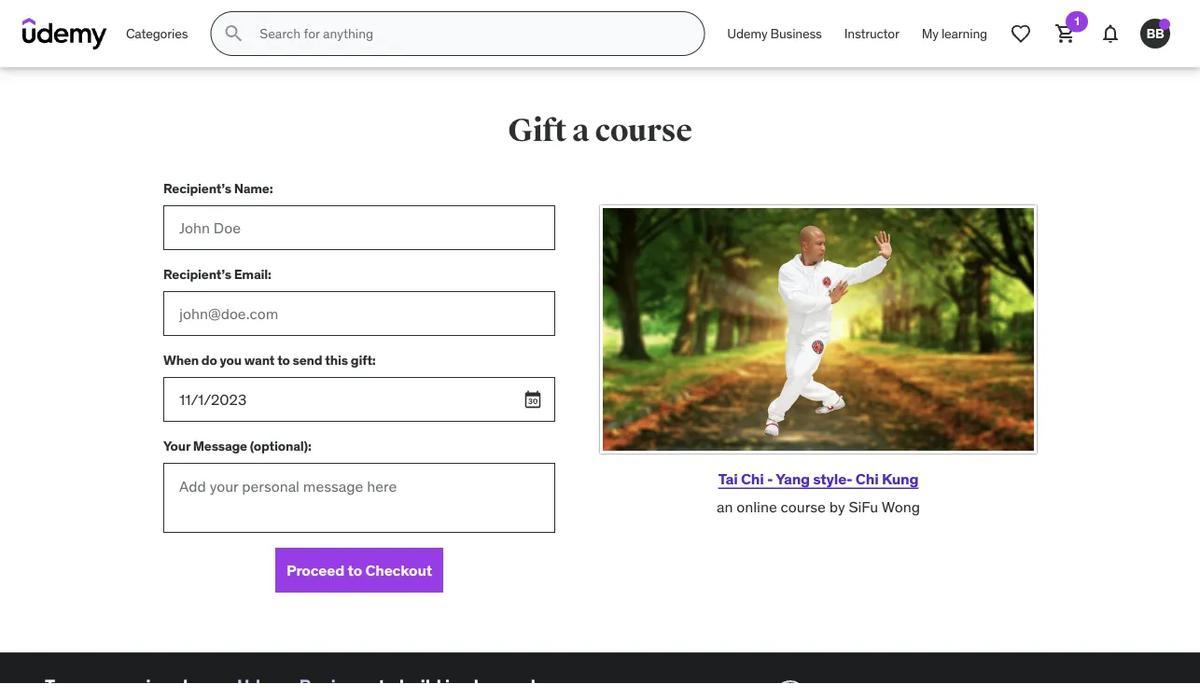 Task type: locate. For each thing, give the bounding box(es) containing it.
volkswagen image
[[770, 677, 811, 684]]

0 horizontal spatial course
[[595, 111, 692, 150]]

chi up sifu
[[856, 469, 879, 488]]

to right proceed
[[348, 561, 362, 580]]

when do you want to send this gift:
[[163, 352, 376, 368]]

tai
[[719, 469, 738, 488]]

sifu
[[849, 497, 879, 517]]

1 horizontal spatial to
[[348, 561, 362, 580]]

my learning link
[[911, 11, 999, 56]]

recipient's left name:
[[163, 180, 231, 197]]

wong
[[882, 497, 921, 517]]

gift:
[[351, 352, 376, 368]]

course down yang at the bottom
[[781, 497, 826, 517]]

email:
[[234, 266, 271, 283]]

learning
[[942, 25, 988, 42]]

udemy business link
[[716, 11, 833, 56]]

chi
[[741, 469, 764, 488], [856, 469, 879, 488]]

1 horizontal spatial course
[[781, 497, 826, 517]]

recipient's
[[163, 180, 231, 197], [163, 266, 231, 283]]

instructor link
[[833, 11, 911, 56]]

udemy
[[728, 25, 768, 42]]

1 link
[[1044, 11, 1089, 56]]

chi left - at the bottom of the page
[[741, 469, 764, 488]]

0 vertical spatial to
[[277, 352, 290, 368]]

tai chi - yang style- chi kung link
[[719, 469, 919, 488]]

by
[[830, 497, 845, 517]]

2 recipient's from the top
[[163, 266, 231, 283]]

1 vertical spatial recipient's
[[163, 266, 231, 283]]

proceed to checkout button
[[275, 548, 444, 593]]

0 vertical spatial recipient's
[[163, 180, 231, 197]]

course
[[595, 111, 692, 150], [781, 497, 826, 517]]

categories
[[126, 25, 188, 42]]

to left send
[[277, 352, 290, 368]]

course right a
[[595, 111, 692, 150]]

want
[[244, 352, 275, 368]]

1 recipient's from the top
[[163, 180, 231, 197]]

recipient's left email:
[[163, 266, 231, 283]]

1 horizontal spatial chi
[[856, 469, 879, 488]]

gift
[[508, 111, 567, 150]]

0 horizontal spatial chi
[[741, 469, 764, 488]]

bb link
[[1133, 11, 1178, 56]]

to inside button
[[348, 561, 362, 580]]

to
[[277, 352, 290, 368], [348, 561, 362, 580]]

1 vertical spatial course
[[781, 497, 826, 517]]

proceed
[[287, 561, 345, 580]]

0 vertical spatial course
[[595, 111, 692, 150]]

nasdaq image
[[640, 677, 748, 684]]

2 chi from the left
[[856, 469, 879, 488]]

online
[[737, 497, 777, 517]]

wishlist image
[[1010, 22, 1033, 45]]

0 horizontal spatial to
[[277, 352, 290, 368]]

my
[[922, 25, 939, 42]]

Recipient's Email: email field
[[163, 291, 555, 336]]

1 vertical spatial to
[[348, 561, 362, 580]]

notifications image
[[1100, 22, 1122, 45]]

Recipient's Name: text field
[[163, 205, 555, 250]]



Task type: describe. For each thing, give the bounding box(es) containing it.
you have alerts image
[[1160, 19, 1171, 30]]

tai chi - yang style- chi kung an online course by sifu wong
[[717, 469, 921, 517]]

netapp image
[[919, 677, 1026, 684]]

when
[[163, 352, 199, 368]]

box image
[[834, 677, 896, 684]]

do
[[202, 352, 217, 368]]

you
[[220, 352, 242, 368]]

instructor
[[845, 25, 900, 42]]

yang
[[776, 469, 810, 488]]

When do you want to send this gift: text field
[[163, 377, 555, 422]]

Search for anything text field
[[256, 18, 682, 49]]

submit search image
[[223, 22, 245, 45]]

an
[[717, 497, 733, 517]]

recipient's for recipient's name:
[[163, 180, 231, 197]]

1 chi from the left
[[741, 469, 764, 488]]

this
[[325, 352, 348, 368]]

proceed to checkout
[[287, 561, 432, 580]]

recipient's email:
[[163, 266, 271, 283]]

-
[[767, 469, 773, 488]]

1
[[1075, 14, 1080, 28]]

kung
[[882, 469, 919, 488]]

message
[[193, 437, 247, 454]]

Your Message (optional): text field
[[163, 463, 555, 533]]

udemy image
[[22, 18, 107, 49]]

checkout
[[365, 561, 432, 580]]

your
[[163, 437, 190, 454]]

gift a course
[[508, 111, 692, 150]]

(optional):
[[250, 437, 312, 454]]

bb
[[1147, 25, 1165, 42]]

shopping cart with 1 item image
[[1055, 22, 1077, 45]]

my learning
[[922, 25, 988, 42]]

recipient's for recipient's email:
[[163, 266, 231, 283]]

business
[[771, 25, 822, 42]]

a
[[572, 111, 590, 150]]

send
[[293, 352, 322, 368]]

course inside tai chi - yang style- chi kung an online course by sifu wong
[[781, 497, 826, 517]]

eventbrite image
[[1048, 677, 1156, 684]]

style-
[[813, 469, 853, 488]]

recipient's name:
[[163, 180, 273, 197]]

udemy business
[[728, 25, 822, 42]]

name:
[[234, 180, 273, 197]]

your message (optional):
[[163, 437, 312, 454]]

categories button
[[115, 11, 199, 56]]



Task type: vqa. For each thing, say whether or not it's contained in the screenshot.
NetApp image
yes



